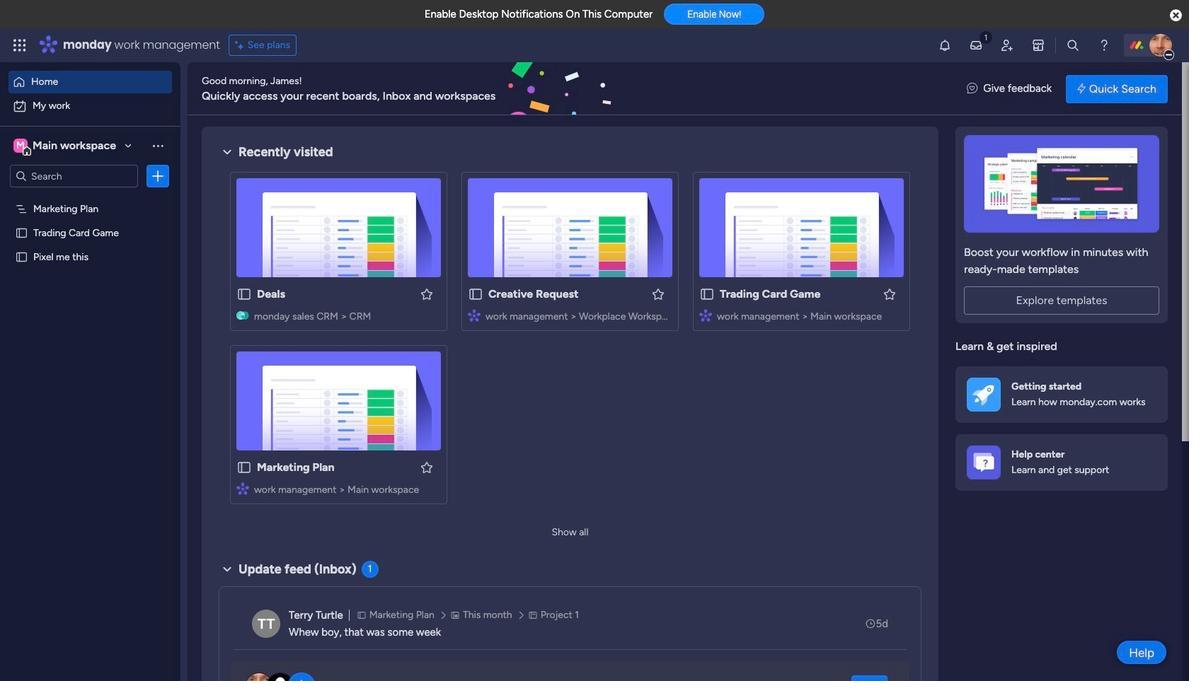 Task type: describe. For each thing, give the bounding box(es) containing it.
notifications image
[[938, 38, 952, 52]]

close update feed (inbox) image
[[219, 561, 236, 578]]

options image
[[151, 169, 165, 183]]

invite members image
[[1000, 38, 1014, 52]]

james peterson image
[[1149, 34, 1172, 57]]

getting started element
[[955, 366, 1168, 423]]

Search in workspace field
[[30, 168, 118, 184]]

0 vertical spatial add to favorites image
[[651, 287, 665, 301]]

workspace options image
[[151, 139, 165, 153]]

close recently visited image
[[219, 144, 236, 161]]

2 vertical spatial option
[[0, 196, 180, 199]]

workspace selection element
[[13, 137, 118, 156]]

2 add to favorites image from the left
[[883, 287, 897, 301]]

templates image image
[[968, 135, 1155, 233]]

dapulse close image
[[1170, 8, 1182, 23]]

quick search results list box
[[219, 161, 922, 522]]

help image
[[1097, 38, 1111, 52]]



Task type: vqa. For each thing, say whether or not it's contained in the screenshot.
Options image
yes



Task type: locate. For each thing, give the bounding box(es) containing it.
0 vertical spatial option
[[8, 71, 172, 93]]

add to favorites image
[[651, 287, 665, 301], [420, 460, 434, 475]]

search everything image
[[1066, 38, 1080, 52]]

1 vertical spatial add to favorites image
[[420, 460, 434, 475]]

1 vertical spatial option
[[8, 95, 172, 117]]

1 horizontal spatial add to favorites image
[[883, 287, 897, 301]]

1 element
[[361, 561, 378, 578]]

list box
[[0, 194, 180, 460]]

1 public board image from the left
[[236, 287, 252, 302]]

select product image
[[13, 38, 27, 52]]

terry turtle image
[[252, 610, 280, 638]]

update feed image
[[969, 38, 983, 52]]

1 image
[[980, 29, 992, 45]]

help center element
[[955, 434, 1168, 491]]

option
[[8, 71, 172, 93], [8, 95, 172, 117], [0, 196, 180, 199]]

1 horizontal spatial add to favorites image
[[651, 287, 665, 301]]

public board image
[[236, 287, 252, 302], [468, 287, 483, 302]]

2 public board image from the left
[[468, 287, 483, 302]]

workspace image
[[13, 138, 28, 154]]

v2 bolt switch image
[[1077, 81, 1086, 97]]

1 horizontal spatial public board image
[[468, 287, 483, 302]]

0 horizontal spatial add to favorites image
[[420, 287, 434, 301]]

0 horizontal spatial public board image
[[236, 287, 252, 302]]

v2 user feedback image
[[967, 81, 978, 97]]

1 add to favorites image from the left
[[420, 287, 434, 301]]

add to favorites image
[[420, 287, 434, 301], [883, 287, 897, 301]]

see plans image
[[235, 38, 248, 53]]

0 horizontal spatial add to favorites image
[[420, 460, 434, 475]]

public board image
[[15, 226, 28, 239], [15, 250, 28, 263], [699, 287, 715, 302], [236, 460, 252, 476]]

monday marketplace image
[[1031, 38, 1045, 52]]



